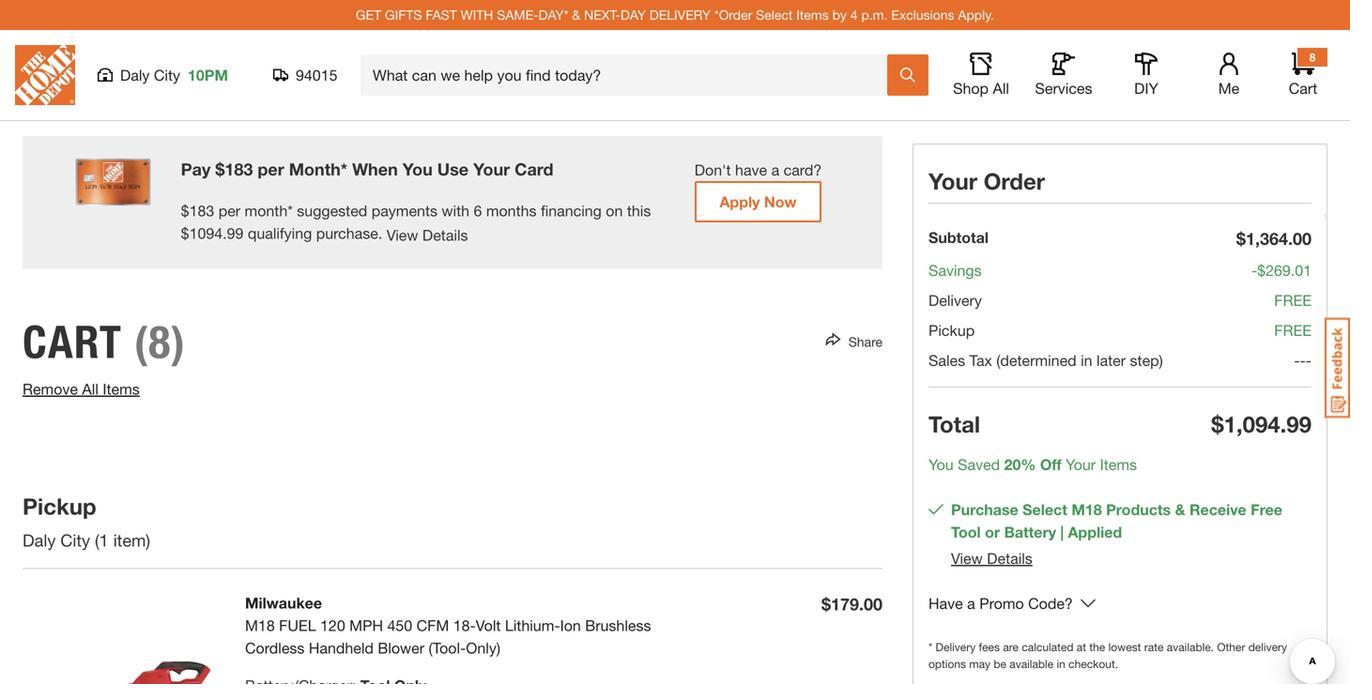 Task type: vqa. For each thing, say whether or not it's contained in the screenshot.
the Blower
yes



Task type: locate. For each thing, give the bounding box(es) containing it.
2 horizontal spatial your
[[1066, 456, 1096, 474]]

in left the later
[[1081, 352, 1093, 370]]

apply.
[[958, 7, 994, 23]]

delivery down savings
[[929, 292, 982, 309]]

0 vertical spatial 183
[[225, 159, 253, 179]]

daly left (
[[23, 530, 56, 551]]

---
[[1294, 352, 1312, 370]]

1094.99
[[189, 224, 244, 242]]

0 horizontal spatial city
[[60, 530, 90, 551]]

free down $269.01
[[1275, 292, 1312, 309]]

1 vertical spatial all
[[82, 380, 99, 398]]

month*
[[245, 202, 293, 220]]

checkout.
[[1069, 658, 1118, 671]]

0 vertical spatial m18
[[1072, 501, 1102, 519]]

0 vertical spatial you
[[403, 159, 433, 179]]

0 vertical spatial free
[[1275, 292, 1312, 309]]

daly for daly city ( 1 item )
[[23, 530, 56, 551]]

& right day* in the left top of the page
[[572, 7, 581, 23]]

1 vertical spatial items
[[103, 380, 140, 398]]

183 right pay
[[225, 159, 253, 179]]

pickup up daly city ( 1 item )
[[23, 493, 96, 520]]

1 vertical spatial in
[[1057, 658, 1066, 671]]

diy button
[[1116, 53, 1177, 98]]

0 horizontal spatial a
[[771, 161, 780, 179]]

view down payments
[[387, 226, 418, 244]]

all
[[993, 79, 1009, 97], [82, 380, 99, 398]]

items left by
[[796, 7, 829, 23]]

you left saved
[[929, 456, 954, 474]]

presentation image
[[75, 159, 151, 206]]

only)
[[466, 639, 500, 657]]

shop
[[953, 79, 989, 97]]

$179.00
[[822, 594, 883, 614]]

0 vertical spatial city
[[154, 66, 180, 84]]

$269.01
[[1257, 262, 1312, 279]]

this
[[627, 202, 651, 220]]

city for 10pm
[[154, 66, 180, 84]]

$ right pay
[[215, 159, 225, 179]]

0 vertical spatial delivery
[[929, 292, 982, 309]]

be
[[994, 658, 1007, 671]]

city left (
[[60, 530, 90, 551]]

1 vertical spatial select
[[1023, 501, 1068, 519]]

in
[[1081, 352, 1093, 370], [1057, 658, 1066, 671]]

1 horizontal spatial view details button
[[951, 550, 1033, 568]]

0 vertical spatial items
[[796, 7, 829, 23]]

view down tool
[[951, 550, 983, 568]]

lowest
[[1109, 641, 1141, 654]]

in down calculated
[[1057, 658, 1066, 671]]

0 horizontal spatial in
[[1057, 658, 1066, 671]]

0 horizontal spatial select
[[756, 7, 793, 23]]

1 horizontal spatial your
[[929, 168, 978, 194]]

1 vertical spatial view
[[951, 550, 983, 568]]

1 vertical spatial delivery
[[936, 641, 976, 654]]

share link
[[841, 334, 883, 350]]

the
[[1090, 641, 1105, 654]]

services
[[1035, 79, 1093, 97]]

savings
[[929, 262, 982, 279]]

a right "have" on the top
[[771, 161, 780, 179]]

1 vertical spatial pickup
[[23, 493, 96, 520]]

select right *order
[[756, 7, 793, 23]]

1 vertical spatial per
[[219, 202, 240, 220]]

0 horizontal spatial items
[[103, 380, 140, 398]]

remove all items
[[23, 380, 140, 398]]

free up ---
[[1275, 322, 1312, 339]]

1 vertical spatial $
[[181, 202, 189, 220]]

1 horizontal spatial per
[[258, 159, 284, 179]]

cordless
[[245, 639, 305, 657]]

1 horizontal spatial a
[[967, 595, 975, 613]]

options
[[929, 658, 966, 671]]

in inside * delivery fees are calculated at the lowest rate available. other delivery options may be available in checkout.
[[1057, 658, 1066, 671]]

0 vertical spatial pickup
[[929, 322, 975, 339]]

$ up 1094.99
[[181, 202, 189, 220]]

ion
[[560, 617, 581, 635]]

daly city ( 1 item )
[[23, 530, 155, 551]]

1 horizontal spatial daly
[[120, 66, 150, 84]]

delivery up options
[[936, 641, 976, 654]]

items down cart (8)
[[103, 380, 140, 398]]

0 vertical spatial select
[[756, 7, 793, 23]]

item
[[1100, 456, 1130, 474]]

total
[[929, 411, 980, 438]]

120
[[320, 617, 345, 635]]

view details button down payments
[[387, 224, 468, 246]]

* delivery fees are calculated at the lowest rate available. other delivery options may be available in checkout.
[[929, 641, 1287, 671]]

1 vertical spatial view details button
[[951, 550, 1033, 568]]

per
[[258, 159, 284, 179], [219, 202, 240, 220]]

rate
[[1144, 641, 1164, 654]]

1 horizontal spatial city
[[154, 66, 180, 84]]

get gifts fast with same-day* & next-day delivery *order select items by 4 p.m. exclusions apply.
[[356, 7, 994, 23]]

1 vertical spatial m18
[[245, 617, 275, 635]]

you
[[403, 159, 433, 179], [929, 456, 954, 474]]

suggested
[[297, 202, 367, 220]]

1 horizontal spatial m18
[[1072, 501, 1102, 519]]

2 free from the top
[[1275, 322, 1312, 339]]

94015
[[296, 66, 338, 84]]

1 vertical spatial city
[[60, 530, 90, 551]]

0 horizontal spatial your
[[473, 159, 510, 179]]

1 horizontal spatial you
[[929, 456, 954, 474]]

20%
[[1004, 456, 1036, 474]]

0 horizontal spatial all
[[82, 380, 99, 398]]

cart
[[23, 315, 122, 369]]

1 vertical spatial &
[[1175, 501, 1186, 519]]

1 vertical spatial a
[[967, 595, 975, 613]]

1 horizontal spatial in
[[1081, 352, 1093, 370]]

183 up 1094.99
[[189, 202, 214, 220]]

view details button
[[387, 224, 468, 246], [951, 550, 1033, 568]]

0 vertical spatial &
[[572, 7, 581, 23]]

m18
[[1072, 501, 1102, 519], [245, 617, 275, 635]]

)
[[146, 530, 150, 551]]

m18 up cordless
[[245, 617, 275, 635]]

cart (8)
[[23, 315, 186, 369]]

1 horizontal spatial 183
[[225, 159, 253, 179]]

4
[[851, 7, 858, 23]]

now
[[764, 193, 797, 211]]

0 vertical spatial details
[[422, 226, 468, 244]]

0 horizontal spatial details
[[422, 226, 468, 244]]

$ down pay
[[181, 224, 189, 242]]

0 horizontal spatial daly
[[23, 530, 56, 551]]

your right off on the bottom right of the page
[[1066, 456, 1096, 474]]

free
[[1275, 292, 1312, 309], [1275, 322, 1312, 339]]

0 vertical spatial in
[[1081, 352, 1093, 370]]

all right shop at the top right of page
[[993, 79, 1009, 97]]

0 horizontal spatial m18
[[245, 617, 275, 635]]

daly city 10pm
[[120, 66, 228, 84]]

payments
[[372, 202, 438, 220]]

details down or at bottom
[[987, 550, 1033, 568]]

items
[[796, 7, 829, 23], [103, 380, 140, 398]]

months
[[486, 202, 537, 220]]

pickup up sales
[[929, 322, 975, 339]]

(determined
[[997, 352, 1077, 370]]

card?
[[784, 161, 822, 179]]

details inside 1094.99 qualifying purchase. view details
[[422, 226, 468, 244]]

have
[[735, 161, 767, 179]]

product image
[[23, 592, 215, 685]]

0 vertical spatial all
[[993, 79, 1009, 97]]

all right remove
[[82, 380, 99, 398]]

1 vertical spatial free
[[1275, 322, 1312, 339]]

milwaukee m18 fuel 120 mph 450 cfm 18-volt lithium-ion brushless cordless handheld blower (tool-only)
[[245, 594, 651, 657]]

city for (
[[60, 530, 90, 551]]

daly left 10pm
[[120, 66, 150, 84]]

0 horizontal spatial view
[[387, 226, 418, 244]]

0 horizontal spatial 183
[[189, 202, 214, 220]]

| applied
[[1056, 524, 1122, 541]]

1 horizontal spatial &
[[1175, 501, 1186, 519]]

1 vertical spatial you
[[929, 456, 954, 474]]

pay $ 183 per month* when you use your card
[[181, 159, 554, 179]]

gifts
[[385, 7, 422, 23]]

$
[[215, 159, 225, 179], [181, 202, 189, 220], [181, 224, 189, 242]]

1 vertical spatial 183
[[189, 202, 214, 220]]

use
[[437, 159, 469, 179]]

(8)
[[134, 315, 186, 369]]

select up battery
[[1023, 501, 1068, 519]]

0 vertical spatial a
[[771, 161, 780, 179]]

1 horizontal spatial details
[[987, 550, 1033, 568]]

view details button down or at bottom
[[951, 550, 1033, 568]]

2 vertical spatial $
[[181, 224, 189, 242]]

1 horizontal spatial select
[[1023, 501, 1068, 519]]

$ inside months financing on this $
[[181, 224, 189, 242]]

your up subtotal in the top right of the page
[[929, 168, 978, 194]]

have
[[929, 595, 963, 613]]

subtotal
[[929, 229, 989, 246]]

available.
[[1167, 641, 1214, 654]]

1094.99 qualifying purchase. view details
[[189, 224, 468, 244]]

shop all
[[953, 79, 1009, 97]]

tax
[[970, 352, 992, 370]]

& left receive
[[1175, 501, 1186, 519]]

0 vertical spatial daly
[[120, 66, 150, 84]]

0 vertical spatial view
[[387, 226, 418, 244]]

get
[[356, 7, 381, 23]]

1 vertical spatial daly
[[23, 530, 56, 551]]

1 vertical spatial details
[[987, 550, 1033, 568]]

1 horizontal spatial all
[[993, 79, 1009, 97]]

your right the use
[[473, 159, 510, 179]]

pickup
[[929, 322, 975, 339], [23, 493, 96, 520]]

at
[[1077, 641, 1086, 654]]

m18 up | applied
[[1072, 501, 1102, 519]]

you left the use
[[403, 159, 433, 179]]

details down with
[[422, 226, 468, 244]]

city left 10pm
[[154, 66, 180, 84]]

per up month*
[[258, 159, 284, 179]]

0 vertical spatial view details button
[[387, 224, 468, 246]]

all inside button
[[993, 79, 1009, 97]]

delivery
[[650, 7, 711, 23]]

per up 1094.99
[[219, 202, 240, 220]]

a right have
[[967, 595, 975, 613]]



Task type: describe. For each thing, give the bounding box(es) containing it.
1 horizontal spatial pickup
[[929, 322, 975, 339]]

$1,094.99
[[1212, 411, 1312, 438]]

services button
[[1034, 53, 1094, 98]]

same-
[[497, 7, 539, 23]]

*
[[929, 641, 933, 654]]

p.m.
[[862, 7, 888, 23]]

products
[[1106, 501, 1171, 519]]

have a promo code?
[[929, 595, 1073, 613]]

free
[[1251, 501, 1283, 519]]

s
[[1130, 456, 1137, 474]]

with
[[442, 202, 470, 220]]

0 vertical spatial $
[[215, 159, 225, 179]]

your order
[[929, 168, 1045, 194]]

me
[[1219, 79, 1240, 97]]

delivery inside * delivery fees are calculated at the lowest rate available. other delivery options may be available in checkout.
[[936, 641, 976, 654]]

blower
[[378, 639, 425, 657]]

don't
[[695, 161, 731, 179]]

purchase.
[[316, 224, 382, 242]]

purchase select m18 products & receive free tool or battery
[[951, 501, 1283, 541]]

apply
[[720, 193, 760, 211]]

cart 8
[[1289, 51, 1318, 97]]

with
[[461, 7, 493, 23]]

code?
[[1028, 595, 1073, 613]]

cart
[[1289, 79, 1318, 97]]

m18 inside milwaukee m18 fuel 120 mph 450 cfm 18-volt lithium-ion brushless cordless handheld blower (tool-only)
[[245, 617, 275, 635]]

6
[[474, 202, 482, 220]]

feedback link image
[[1325, 317, 1350, 419]]

(
[[95, 530, 99, 551]]

exclusions
[[891, 7, 955, 23]]

|
[[1061, 524, 1064, 541]]

applied
[[1068, 524, 1122, 541]]

0 horizontal spatial pickup
[[23, 493, 96, 520]]

cfm
[[417, 617, 449, 635]]

purchase
[[951, 501, 1019, 519]]

next-
[[584, 7, 621, 23]]

the home depot logo image
[[15, 45, 75, 105]]

10pm
[[188, 66, 228, 84]]

or
[[985, 524, 1000, 541]]

sales
[[929, 352, 965, 370]]

-$269.01
[[1252, 262, 1312, 279]]

saved
[[958, 456, 1000, 474]]

apply now
[[720, 193, 797, 211]]

daly for daly city 10pm
[[120, 66, 150, 84]]

0 horizontal spatial view details button
[[387, 224, 468, 246]]

pay
[[181, 159, 211, 179]]

day*
[[539, 7, 569, 23]]

select inside purchase select m18 products & receive free tool or battery
[[1023, 501, 1068, 519]]

94015 button
[[273, 66, 338, 85]]

shop all button
[[951, 53, 1011, 98]]

receive
[[1190, 501, 1247, 519]]

brushless
[[585, 617, 651, 635]]

months financing on this $
[[181, 202, 651, 242]]

lithium-
[[505, 617, 560, 635]]

order
[[984, 168, 1045, 194]]

mph
[[349, 617, 383, 635]]

qualifying
[[248, 224, 312, 242]]

(tool-
[[429, 639, 466, 657]]

month*
[[289, 159, 348, 179]]

have a promo code? link
[[929, 593, 1073, 616]]

later
[[1097, 352, 1126, 370]]

share
[[849, 334, 883, 350]]

fast
[[426, 7, 457, 23]]

financing
[[541, 202, 602, 220]]

step)
[[1130, 352, 1163, 370]]

1 free from the top
[[1275, 292, 1312, 309]]

What can we help you find today? search field
[[373, 55, 886, 95]]

on
[[606, 202, 623, 220]]

all for remove
[[82, 380, 99, 398]]

tool
[[951, 524, 981, 541]]

diy
[[1134, 79, 1159, 97]]

*order
[[714, 7, 752, 23]]

you saved 20% off your item s
[[929, 456, 1137, 474]]

8
[[1310, 51, 1316, 64]]

remove
[[23, 380, 78, 398]]

don't have a card?
[[695, 161, 822, 179]]

when
[[352, 159, 398, 179]]

view inside 1094.99 qualifying purchase. view details
[[387, 226, 418, 244]]

item
[[113, 530, 146, 551]]

calculated
[[1022, 641, 1074, 654]]

milwaukee
[[245, 594, 322, 612]]

1 horizontal spatial items
[[796, 7, 829, 23]]

available
[[1010, 658, 1054, 671]]

& inside purchase select m18 products & receive free tool or battery
[[1175, 501, 1186, 519]]

handheld
[[309, 639, 374, 657]]

battery
[[1004, 524, 1056, 541]]

view details
[[951, 550, 1033, 568]]

by
[[833, 7, 847, 23]]

0 horizontal spatial per
[[219, 202, 240, 220]]

1
[[99, 530, 109, 551]]

m18 inside purchase select m18 products & receive free tool or battery
[[1072, 501, 1102, 519]]

promo
[[980, 595, 1024, 613]]

18-
[[453, 617, 476, 635]]

0 vertical spatial per
[[258, 159, 284, 179]]

fees
[[979, 641, 1000, 654]]

may
[[969, 658, 991, 671]]

1 horizontal spatial view
[[951, 550, 983, 568]]

0 horizontal spatial &
[[572, 7, 581, 23]]

all for shop
[[993, 79, 1009, 97]]

0 horizontal spatial you
[[403, 159, 433, 179]]

card
[[515, 159, 554, 179]]

a inside have a promo code? link
[[967, 595, 975, 613]]



